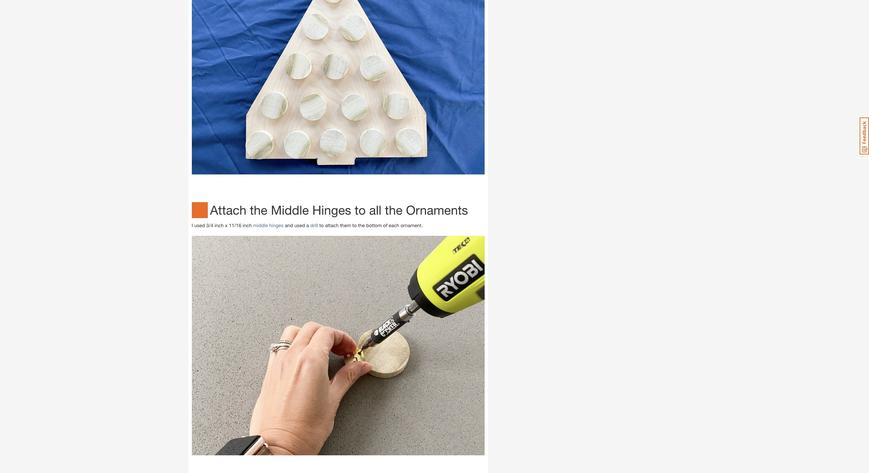 Task type: locate. For each thing, give the bounding box(es) containing it.
1 horizontal spatial used
[[295, 223, 305, 228]]

used left a
[[295, 223, 305, 228]]

bottom
[[366, 223, 382, 228]]

x
[[225, 223, 228, 228]]

i used 3/4 inch x 11/16 inch middle hinges and used a drill to attach them to the bottom of each ornament.
[[192, 223, 427, 228]]

and
[[285, 223, 293, 228]]

attach
[[325, 223, 339, 228]]

to
[[355, 203, 366, 218], [320, 223, 324, 228], [353, 223, 357, 228]]

the up the each
[[385, 203, 403, 218]]

3/4
[[206, 223, 213, 228]]

the left bottom
[[358, 223, 365, 228]]

an unfinished wooden board game. image
[[192, 0, 485, 175]]

1 horizontal spatial inch
[[243, 223, 252, 228]]

used right i
[[194, 223, 205, 228]]

inch right the 11/16
[[243, 223, 252, 228]]

the up middle
[[250, 203, 268, 218]]

a
[[307, 223, 309, 228]]

middle
[[271, 203, 309, 218]]

inch left the x
[[215, 223, 224, 228]]

ornaments
[[406, 203, 468, 218]]

hinges
[[269, 223, 284, 228]]

feedback link image
[[860, 117, 870, 155]]

used
[[194, 223, 205, 228], [295, 223, 305, 228]]

1 used from the left
[[194, 223, 205, 228]]

0 horizontal spatial inch
[[215, 223, 224, 228]]

the
[[250, 203, 268, 218], [385, 203, 403, 218], [358, 223, 365, 228]]

0 horizontal spatial used
[[194, 223, 205, 228]]

to right them
[[353, 223, 357, 228]]

2 used from the left
[[295, 223, 305, 228]]

inch
[[215, 223, 224, 228], [243, 223, 252, 228]]

middle hinges link
[[253, 223, 284, 228]]

middle
[[253, 223, 268, 228]]

each
[[389, 223, 400, 228]]



Task type: vqa. For each thing, say whether or not it's contained in the screenshot.
the middle 5
no



Task type: describe. For each thing, give the bounding box(es) containing it.
drill
[[310, 223, 318, 228]]

of
[[383, 223, 388, 228]]

0 horizontal spatial the
[[250, 203, 268, 218]]

all
[[369, 203, 382, 218]]

hinges
[[313, 203, 351, 218]]

them
[[340, 223, 351, 228]]

i
[[192, 223, 193, 228]]

to left all
[[355, 203, 366, 218]]

a woman's hand using a drill to screw a hinge on a round wooden piece. image
[[192, 236, 485, 456]]

1 inch from the left
[[215, 223, 224, 228]]

2 horizontal spatial the
[[385, 203, 403, 218]]

drill link
[[310, 223, 318, 228]]

11/16
[[229, 223, 241, 228]]

2 inch from the left
[[243, 223, 252, 228]]

ornament.
[[401, 223, 423, 228]]

1 horizontal spatial the
[[358, 223, 365, 228]]

attach the middle hinges to all the ornaments
[[210, 203, 468, 218]]

to right the drill
[[320, 223, 324, 228]]

attach
[[210, 203, 247, 218]]



